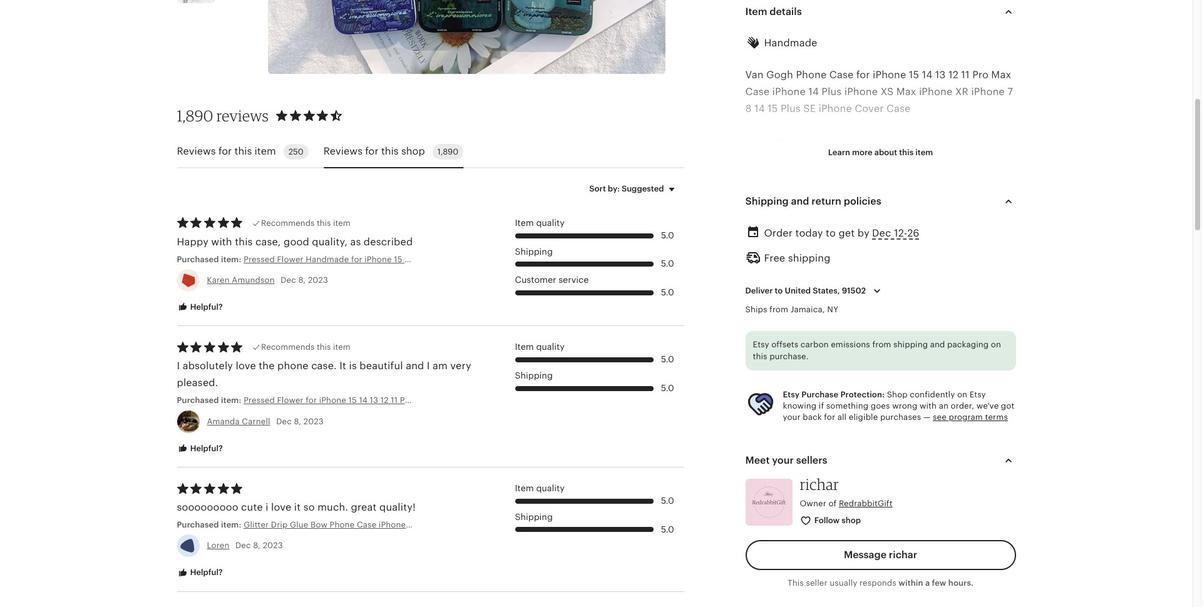 Task type: vqa. For each thing, say whether or not it's contained in the screenshot.
Plus in '◆ For Apple iPhone 15 Pro ◆ For Apple iPhone 15 Plus ◆ For Apple iPhone 15 Pro Max ◆ For Apple iPhone 14 ◆ For Apple iPhone 14 Pro'
yes



Task type: locate. For each thing, give the bounding box(es) containing it.
item: for with
[[221, 255, 241, 264]]

1 vertical spatial phone
[[777, 137, 808, 149]]

2 apple from the top
[[774, 307, 803, 319]]

2 reviews from the left
[[324, 145, 363, 157]]

your
[[783, 413, 801, 422], [772, 455, 794, 467]]

0 vertical spatial recommends this item
[[261, 219, 351, 228]]

recommends up happy with this case, good quality, as described
[[261, 219, 315, 228]]

your
[[792, 222, 814, 234]]

2 purchased item: from the top
[[177, 396, 244, 406]]

3 helpful? button from the top
[[168, 562, 232, 585]]

helpful? for sooooooooo cute i love it so much. great quality!
[[188, 568, 223, 578]]

13 for from the top
[[756, 546, 771, 558]]

0 vertical spatial from
[[770, 305, 789, 315]]

by:
[[608, 184, 620, 193]]

plus down 91502
[[855, 307, 875, 319]]

0 horizontal spatial love
[[236, 360, 256, 372]]

1 horizontal spatial shop
[[842, 516, 861, 526]]

your inside shop confidently on etsy knowing if something goes wrong with an order, we've got your back for all eligible purchases —
[[783, 413, 801, 422]]

14 for from the top
[[756, 563, 771, 575]]

recommends this item up the good
[[261, 219, 351, 228]]

helpful? for happy with this case, good quality, as described
[[188, 302, 223, 312]]

quality,
[[312, 236, 348, 248]]

1 horizontal spatial plus
[[822, 86, 842, 98]]

xr
[[956, 86, 969, 98]]

purchased item: for absolutely
[[177, 396, 244, 406]]

2 horizontal spatial plus
[[855, 307, 875, 319]]

free shipping
[[764, 253, 831, 264]]

11
[[962, 69, 970, 81], [842, 546, 850, 558], [842, 563, 850, 575], [842, 580, 850, 592]]

250
[[289, 147, 304, 157]]

this inside learn more about this item dropdown button
[[900, 148, 914, 157]]

11 ◆ from the top
[[746, 512, 753, 523]]

11 up xr
[[962, 69, 970, 81]]

2 5.0 from the top
[[661, 259, 674, 269]]

2 purchased from the top
[[177, 396, 219, 406]]

2 vertical spatial 8,
[[253, 541, 261, 551]]

with
[[834, 205, 856, 217]]

◆ for apple iphone 14 pro max ◆ for apple iphone 13
[[746, 392, 894, 421]]

shipping down 'today'
[[788, 253, 831, 264]]

☆our
[[746, 137, 774, 149]]

3 ◆ from the top
[[746, 324, 753, 336]]

reviews
[[216, 106, 269, 125]]

xs
[[881, 86, 894, 98]]

1 vertical spatial item quality
[[515, 342, 565, 352]]

etsy inside shop confidently on etsy knowing if something goes wrong with an order, we've got your back for all eligible purchases —
[[970, 390, 986, 399]]

sort by: suggested
[[590, 184, 664, 193]]

shipping inside etsy offsets carbon emissions from shipping and packaging on this purchase.
[[894, 340, 928, 349]]

from inside etsy offsets carbon emissions from shipping and packaging on this purchase.
[[873, 340, 892, 349]]

1 apple from the top
[[774, 290, 803, 302]]

0 horizontal spatial from
[[770, 305, 789, 315]]

purchases
[[881, 413, 921, 422]]

this inside etsy offsets carbon emissions from shipping and packaging on this purchase.
[[753, 352, 768, 362]]

0 vertical spatial item quality
[[515, 218, 565, 228]]

and left packaging
[[931, 340, 945, 349]]

shipping
[[788, 253, 831, 264], [894, 340, 928, 349]]

13 ◆ from the top
[[746, 546, 753, 558]]

8, right the loren
[[253, 541, 261, 551]]

0 horizontal spatial 1,890
[[177, 106, 213, 125]]

0 horizontal spatial shop
[[401, 145, 425, 157]]

reviews
[[177, 145, 216, 157], [324, 145, 363, 157]]

2 vertical spatial item:
[[221, 521, 241, 530]]

apple
[[774, 290, 803, 302], [774, 307, 803, 319], [774, 324, 803, 336], [774, 341, 803, 353], [774, 358, 803, 370], [774, 392, 803, 404], [774, 409, 803, 421], [774, 460, 803, 472], [774, 478, 803, 489], [774, 495, 803, 506], [774, 512, 803, 523], [774, 529, 803, 541], [774, 546, 803, 558], [774, 563, 803, 575], [774, 580, 803, 592]]

i up pleased.
[[177, 360, 180, 372]]

purchased item: up "karen"
[[177, 255, 244, 264]]

1 quality from the top
[[536, 218, 565, 228]]

2 item: from the top
[[221, 396, 241, 406]]

love
[[236, 360, 256, 372], [271, 502, 292, 513]]

1 horizontal spatial etsy
[[783, 390, 800, 399]]

3 for from the top
[[756, 324, 771, 336]]

1 horizontal spatial with
[[920, 401, 937, 411]]

on
[[991, 340, 1002, 349], [958, 390, 968, 399]]

owner
[[800, 499, 827, 509]]

on up order,
[[958, 390, 968, 399]]

0 vertical spatial quality
[[536, 218, 565, 228]]

0 vertical spatial purchased item:
[[177, 255, 244, 264]]

love left the
[[236, 360, 256, 372]]

1 recommends this item from the top
[[261, 219, 351, 228]]

3 apple from the top
[[774, 324, 803, 336]]

2 quality from the top
[[536, 342, 565, 352]]

0 vertical spatial plus
[[822, 86, 842, 98]]

0 vertical spatial 1,890
[[177, 106, 213, 125]]

0 horizontal spatial i
[[177, 360, 180, 372]]

0 vertical spatial richar
[[800, 476, 839, 494]]

item: up the loren
[[221, 521, 241, 530]]

0 vertical spatial shipping
[[788, 253, 831, 264]]

recommends up phone at the bottom left of page
[[261, 343, 315, 352]]

purchased
[[177, 255, 219, 264], [177, 396, 219, 406], [177, 521, 219, 530]]

0 vertical spatial case
[[830, 69, 854, 81]]

1 vertical spatial purchased
[[177, 396, 219, 406]]

1 vertical spatial plus
[[781, 103, 801, 115]]

2 horizontal spatial etsy
[[970, 390, 986, 399]]

2 horizontal spatial case
[[887, 103, 911, 115]]

12 down follow shop
[[842, 529, 852, 541]]

with up —
[[920, 401, 937, 411]]

2023 down i absolutely love the phone case. it is beautiful and i am very pleased.
[[304, 417, 324, 426]]

phone
[[278, 360, 309, 372]]

item: for absolutely
[[221, 396, 241, 406]]

to left united
[[775, 286, 783, 296]]

2 item quality from the top
[[515, 342, 565, 352]]

3 purchased item: from the top
[[177, 521, 244, 530]]

0 vertical spatial helpful?
[[188, 302, 223, 312]]

1 vertical spatial to
[[775, 286, 783, 296]]

helpful? for i absolutely love the phone case. it is beautiful and i am very pleased.
[[188, 444, 223, 453]]

0 vertical spatial with
[[211, 236, 232, 248]]

goes
[[871, 401, 890, 411]]

meet
[[746, 455, 770, 467]]

shipping
[[746, 195, 789, 207], [515, 246, 553, 256], [515, 371, 553, 381], [515, 512, 553, 522]]

and left new
[[791, 195, 810, 207]]

etsy purchase protection:
[[783, 390, 885, 399]]

policies
[[844, 195, 882, 207]]

2 recommends from the top
[[261, 343, 315, 352]]

10 apple from the top
[[774, 495, 803, 506]]

0 vertical spatial shop
[[401, 145, 425, 157]]

0 horizontal spatial richar
[[800, 476, 839, 494]]

richar up owner
[[800, 476, 839, 494]]

1 reviews from the left
[[177, 145, 216, 157]]

all
[[838, 413, 847, 422]]

2 ◆ from the top
[[746, 307, 753, 319]]

shipping and return policies
[[746, 195, 882, 207]]

emissions
[[831, 340, 871, 349]]

it
[[340, 360, 346, 372]]

etsy left the offsets
[[753, 340, 770, 349]]

follow
[[815, 516, 840, 526]]

helpful? button down amanda
[[168, 438, 232, 461]]

0 vertical spatial purchased
[[177, 255, 219, 264]]

purchased down pleased.
[[177, 396, 219, 406]]

7 apple from the top
[[774, 409, 803, 421]]

1 horizontal spatial i
[[427, 360, 430, 372]]

tab list
[[177, 136, 684, 168]]

deliver
[[746, 286, 773, 296]]

9 apple from the top
[[774, 478, 803, 489]]

1 vertical spatial helpful?
[[188, 444, 223, 453]]

and inside i absolutely love the phone case. it is beautiful and i am very pleased.
[[406, 360, 424, 372]]

1,890 inside tab list
[[438, 147, 459, 157]]

helpful?
[[188, 302, 223, 312], [188, 444, 223, 453], [188, 568, 223, 578]]

12 right of
[[842, 495, 852, 506]]

item right about
[[916, 148, 933, 157]]

12 up xr
[[949, 69, 959, 81]]

2 vertical spatial case
[[887, 103, 911, 115]]

an
[[939, 401, 949, 411]]

5 for from the top
[[756, 358, 771, 370]]

1 horizontal spatial shipping
[[894, 340, 928, 349]]

reviews right 250
[[324, 145, 363, 157]]

phone inside •lightweight, protective and shockproof •100% brand new with high quality •keeping your phone beautiful and strong
[[817, 222, 847, 234]]

1 vertical spatial richar
[[889, 549, 918, 561]]

got
[[1001, 401, 1015, 411]]

2 vertical spatial purchased
[[177, 521, 219, 530]]

8
[[746, 103, 752, 115]]

1 item: from the top
[[221, 255, 241, 264]]

dec right by
[[873, 227, 892, 239]]

1,890 for 1,890
[[438, 147, 459, 157]]

if
[[819, 401, 824, 411]]

8 apple from the top
[[774, 460, 803, 472]]

purchased down happy
[[177, 255, 219, 264]]

0 vertical spatial 13
[[936, 69, 946, 81]]

your down knowing
[[783, 413, 801, 422]]

brand
[[778, 205, 807, 217]]

shipping for sooooooooo cute i love it so much. great quality!
[[515, 512, 553, 522]]

4 5.0 from the top
[[661, 355, 674, 365]]

0 horizontal spatial reviews
[[177, 145, 216, 157]]

1 horizontal spatial 1,890
[[438, 147, 459, 157]]

loren
[[207, 541, 230, 551]]

1 horizontal spatial case
[[830, 69, 854, 81]]

2 helpful? from the top
[[188, 444, 223, 453]]

silicon
[[818, 154, 852, 166]]

item up it
[[333, 343, 351, 352]]

1 vertical spatial your
[[772, 455, 794, 467]]

item left 250
[[255, 145, 276, 157]]

1,890
[[177, 106, 213, 125], [438, 147, 459, 157]]

shipping up shop
[[894, 340, 928, 349]]

—
[[924, 413, 931, 422]]

helpful? button down "karen"
[[168, 296, 232, 319]]

helpful? button down the loren
[[168, 562, 232, 585]]

5 5.0 from the top
[[661, 383, 674, 393]]

from right emissions
[[873, 340, 892, 349]]

am
[[433, 360, 448, 372]]

0 horizontal spatial case
[[746, 86, 770, 98]]

4 apple from the top
[[774, 341, 803, 353]]

1 horizontal spatial to
[[826, 227, 836, 239]]

phone up soft
[[777, 137, 808, 149]]

12 for from the top
[[756, 529, 771, 541]]

◆
[[746, 290, 753, 302], [746, 307, 753, 319], [746, 324, 753, 336], [746, 341, 753, 353], [746, 358, 753, 370], [746, 392, 753, 404], [746, 409, 753, 421], [746, 460, 753, 472], [746, 478, 753, 489], [746, 495, 753, 506], [746, 512, 753, 523], [746, 529, 753, 541], [746, 546, 753, 558], [746, 563, 753, 575], [746, 580, 753, 592]]

1 vertical spatial recommends
[[261, 343, 315, 352]]

item:
[[221, 255, 241, 264], [221, 396, 241, 406], [221, 521, 241, 530]]

0 vertical spatial item:
[[221, 255, 241, 264]]

purchased item: down pleased.
[[177, 396, 244, 406]]

2023 down quality,
[[308, 275, 328, 285]]

and left am
[[406, 360, 424, 372]]

dec
[[873, 227, 892, 239], [281, 275, 296, 285], [276, 417, 292, 426], [236, 541, 251, 551]]

0 horizontal spatial to
[[775, 286, 783, 296]]

0 vertical spatial helpful? button
[[168, 296, 232, 319]]

plus up the cases
[[822, 86, 842, 98]]

1 vertical spatial on
[[958, 390, 968, 399]]

helpful? button for i absolutely love the phone case. it is beautiful and i am very pleased.
[[168, 438, 232, 461]]

case
[[830, 69, 854, 81], [746, 86, 770, 98], [887, 103, 911, 115]]

1 vertical spatial purchased item:
[[177, 396, 244, 406]]

helpful? down amanda
[[188, 444, 223, 453]]

1 vertical spatial 13
[[842, 409, 852, 421]]

2 vertical spatial phone
[[817, 222, 847, 234]]

1 vertical spatial with
[[920, 401, 937, 411]]

etsy for etsy purchase protection:
[[783, 390, 800, 399]]

1 recommends from the top
[[261, 219, 315, 228]]

happy with this case, good quality, as described
[[177, 236, 413, 248]]

1 purchased item: from the top
[[177, 255, 244, 264]]

learn more about this item button
[[819, 141, 943, 164]]

1 vertical spatial from
[[873, 340, 892, 349]]

1 5.0 from the top
[[661, 230, 674, 240]]

purchased item: down sooooooooo
[[177, 521, 244, 530]]

3 item quality from the top
[[515, 484, 565, 494]]

etsy up the we've at the bottom of page
[[970, 390, 986, 399]]

gogh
[[767, 69, 794, 81]]

2 vertical spatial 13
[[842, 460, 852, 472]]

0 vertical spatial phone
[[796, 69, 827, 81]]

12 ◆ from the top
[[746, 529, 753, 541]]

2 vertical spatial helpful?
[[188, 568, 223, 578]]

item for i absolutely love the phone case. it is beautiful and i am very pleased.
[[515, 342, 534, 352]]

details
[[770, 5, 802, 17]]

states,
[[813, 286, 840, 296]]

1 horizontal spatial richar
[[889, 549, 918, 561]]

item: up amanda carnell link
[[221, 396, 241, 406]]

2023 down i
[[263, 541, 283, 551]]

ships from jamaica, ny
[[746, 305, 839, 315]]

11 inside van gogh phone case for iphone 15 14 13 12 11 pro max case iphone 14 plus iphone xs max iphone xr iphone 7 8 14 15 plus se iphone cover case
[[962, 69, 970, 81]]

purchased for i absolutely love the phone case. it is beautiful and i am very pleased.
[[177, 396, 219, 406]]

message
[[844, 549, 887, 561]]

item for sooooooooo cute i love it so much. great quality!
[[515, 484, 534, 494]]

order today to get by dec 12-26
[[764, 227, 920, 239]]

hours.
[[949, 579, 974, 588]]

12 up redrabbitgift at bottom right
[[842, 478, 852, 489]]

3 helpful? from the top
[[188, 568, 223, 578]]

from right ships
[[770, 305, 789, 315]]

item up quality,
[[333, 219, 351, 228]]

8 ◆ from the top
[[746, 460, 753, 472]]

purchased item:
[[177, 255, 244, 264], [177, 396, 244, 406], [177, 521, 244, 530]]

purchased for happy with this case, good quality, as described
[[177, 255, 219, 264]]

1 vertical spatial shipping
[[894, 340, 928, 349]]

and up high
[[866, 188, 884, 200]]

2 vertical spatial helpful? button
[[168, 562, 232, 585]]

etsy up knowing
[[783, 390, 800, 399]]

10 ◆ from the top
[[746, 495, 753, 506]]

amanda carnell link
[[207, 417, 270, 426]]

item: up karen amundson link
[[221, 255, 241, 264]]

plus left se
[[781, 103, 801, 115]]

max inside ◆ for apple iphone 15 pro ◆ for apple iphone 15 plus ◆ for apple iphone 15 pro max ◆ for apple iphone 14 ◆ for apple iphone 14 pro
[[874, 324, 894, 336]]

much.
[[318, 502, 348, 513]]

8, right carnell at left
[[294, 417, 301, 426]]

0 vertical spatial 2023
[[308, 275, 328, 285]]

1 vertical spatial item:
[[221, 396, 241, 406]]

3 purchased from the top
[[177, 521, 219, 530]]

0 vertical spatial your
[[783, 413, 801, 422]]

love inside i absolutely love the phone case. it is beautiful and i am very pleased.
[[236, 360, 256, 372]]

richar inside button
[[889, 549, 918, 561]]

11 down follow shop
[[842, 546, 850, 558]]

helpful? down "karen"
[[188, 302, 223, 312]]

1 vertical spatial 8,
[[294, 417, 301, 426]]

for inside van gogh phone case for iphone 15 14 13 12 11 pro max case iphone 14 plus iphone xs max iphone xr iphone 7 8 14 15 plus se iphone cover case
[[857, 69, 870, 81]]

0 horizontal spatial etsy
[[753, 340, 770, 349]]

1 ◆ from the top
[[746, 290, 753, 302]]

absolutely
[[183, 360, 233, 372]]

2 helpful? button from the top
[[168, 438, 232, 461]]

phone down new
[[817, 222, 847, 234]]

i
[[266, 502, 269, 513]]

13 inside '◆ for apple iphone 14 pro max ◆ for apple iphone 13'
[[842, 409, 852, 421]]

with right happy
[[211, 236, 232, 248]]

shipping and return policies button
[[734, 187, 1028, 217]]

1 purchased from the top
[[177, 255, 219, 264]]

from
[[770, 305, 789, 315], [873, 340, 892, 349]]

2 recommends this item from the top
[[261, 343, 351, 352]]

1 vertical spatial shop
[[842, 516, 861, 526]]

7 ◆ from the top
[[746, 409, 753, 421]]

8, for good
[[298, 275, 306, 285]]

5 apple from the top
[[774, 358, 803, 370]]

item quality for i absolutely love the phone case. it is beautiful and i am very pleased.
[[515, 342, 565, 352]]

0 vertical spatial recommends
[[261, 219, 315, 228]]

8, down the good
[[298, 275, 306, 285]]

purchased item: for cute
[[177, 521, 244, 530]]

6 apple from the top
[[774, 392, 803, 404]]

2 vertical spatial purchased item:
[[177, 521, 244, 530]]

recommends this item up phone at the bottom left of page
[[261, 343, 351, 352]]

2 vertical spatial plus
[[855, 307, 875, 319]]

etsy
[[753, 340, 770, 349], [783, 390, 800, 399], [970, 390, 986, 399]]

max inside '◆ for apple iphone 14 pro max ◆ for apple iphone 13'
[[874, 392, 894, 404]]

etsy inside etsy offsets carbon emissions from shipping and packaging on this purchase.
[[753, 340, 770, 349]]

0 horizontal spatial plus
[[781, 103, 801, 115]]

11 up usually
[[842, 563, 850, 575]]

2 vertical spatial item quality
[[515, 484, 565, 494]]

with
[[211, 236, 232, 248], [920, 401, 937, 411]]

see program terms
[[933, 413, 1008, 422]]

5 ◆ from the top
[[746, 358, 753, 370]]

3 5.0 from the top
[[661, 287, 674, 297]]

on right packaging
[[991, 340, 1002, 349]]

shop inside follow shop link
[[842, 516, 861, 526]]

0 vertical spatial on
[[991, 340, 1002, 349]]

shipping inside dropdown button
[[746, 195, 789, 207]]

i
[[177, 360, 180, 372], [427, 360, 430, 372]]

i left am
[[427, 360, 430, 372]]

9 for from the top
[[756, 478, 771, 489]]

confidently
[[910, 390, 955, 399]]

1 vertical spatial recommends this item
[[261, 343, 351, 352]]

something
[[827, 401, 869, 411]]

1 item quality from the top
[[515, 218, 565, 228]]

1 horizontal spatial love
[[271, 502, 292, 513]]

to left the get
[[826, 227, 836, 239]]

3 item: from the top
[[221, 521, 241, 530]]

with inside shop confidently on etsy knowing if something goes wrong with an order, we've got your back for all eligible purchases —
[[920, 401, 937, 411]]

richar up within
[[889, 549, 918, 561]]

3 quality from the top
[[536, 484, 565, 494]]

1 helpful? button from the top
[[168, 296, 232, 319]]

dec right the loren
[[236, 541, 251, 551]]

0 vertical spatial 8,
[[298, 275, 306, 285]]

purchase.
[[770, 352, 809, 362]]

13 apple from the top
[[774, 546, 803, 558]]

1 horizontal spatial on
[[991, 340, 1002, 349]]

helpful? down the loren
[[188, 568, 223, 578]]

1 helpful? from the top
[[188, 302, 223, 312]]

0 horizontal spatial on
[[958, 390, 968, 399]]

13 inside van gogh phone case for iphone 15 14 13 12 11 pro max case iphone 14 plus iphone xs max iphone xr iphone 7 8 14 15 plus se iphone cover case
[[936, 69, 946, 81]]

0 vertical spatial love
[[236, 360, 256, 372]]

purchased down sooooooooo
[[177, 521, 219, 530]]

1 vertical spatial quality
[[536, 342, 565, 352]]

1 vertical spatial 2023
[[304, 417, 324, 426]]

your right meet
[[772, 455, 794, 467]]

1 vertical spatial 1,890
[[438, 147, 459, 157]]

1 horizontal spatial from
[[873, 340, 892, 349]]

follow shop link
[[791, 510, 872, 533]]

for inside shop confidently on etsy knowing if something goes wrong with an order, we've got your back for all eligible purchases —
[[824, 413, 836, 422]]

2 vertical spatial quality
[[536, 484, 565, 494]]

return
[[812, 195, 842, 207]]

reviews down 1,890 reviews
[[177, 145, 216, 157]]

7 5.0 from the top
[[661, 525, 674, 535]]

recommends for good
[[261, 219, 315, 228]]

1 horizontal spatial reviews
[[324, 145, 363, 157]]

1 vertical spatial helpful? button
[[168, 438, 232, 461]]

◆ for apple iphone 15 pro ◆ for apple iphone 15 plus ◆ for apple iphone 15 pro max ◆ for apple iphone 14 ◆ for apple iphone 14 pro
[[746, 290, 894, 370]]

phone right gogh
[[796, 69, 827, 81]]

phone inside ☆our phone cases •premium soft silicon
[[777, 137, 808, 149]]

love right i
[[271, 502, 292, 513]]

about
[[875, 148, 898, 157]]



Task type: describe. For each thing, give the bounding box(es) containing it.
shipping for i absolutely love the phone case. it is beautiful and i am very pleased.
[[515, 371, 553, 381]]

0 vertical spatial to
[[826, 227, 836, 239]]

service
[[559, 275, 589, 285]]

quality
[[885, 205, 920, 217]]

purchased item: for with
[[177, 255, 244, 264]]

15 apple from the top
[[774, 580, 803, 592]]

reviews for this item
[[177, 145, 276, 157]]

14 inside '◆ for apple iphone 14 pro max ◆ for apple iphone 13'
[[842, 392, 852, 404]]

1,890 for 1,890 reviews
[[177, 106, 213, 125]]

etsy offsets carbon emissions from shipping and packaging on this purchase.
[[753, 340, 1002, 362]]

recommends this item for phone
[[261, 343, 351, 352]]

•premium
[[746, 154, 793, 166]]

carbon
[[801, 340, 829, 349]]

van
[[746, 69, 764, 81]]

great
[[351, 502, 377, 513]]

karen
[[207, 275, 230, 285]]

packaging
[[948, 340, 989, 349]]

phone inside van gogh phone case for iphone 15 14 13 12 11 pro max case iphone 14 plus iphone xs max iphone xr iphone 7 8 14 15 plus se iphone cover case
[[796, 69, 827, 81]]

van gogh phone case for iphone 15 14 13 12 11 pro max case red image
[[177, 0, 215, 3]]

0 horizontal spatial with
[[211, 236, 232, 248]]

and down quality
[[896, 222, 915, 234]]

ny
[[828, 305, 839, 315]]

within
[[899, 579, 924, 588]]

case.
[[311, 360, 337, 372]]

dec 12-26 button
[[873, 224, 920, 243]]

2 i from the left
[[427, 360, 430, 372]]

item quality for happy with this case, good quality, as described
[[515, 218, 565, 228]]

seller
[[806, 579, 828, 588]]

9 ◆ from the top
[[746, 478, 753, 489]]

and inside shipping and return policies dropdown button
[[791, 195, 810, 207]]

item inside dropdown button
[[916, 148, 933, 157]]

reviews for reviews for this item
[[177, 145, 216, 157]]

cases
[[810, 137, 840, 149]]

6 ◆ from the top
[[746, 392, 753, 404]]

message richar
[[844, 549, 918, 561]]

very
[[451, 360, 471, 372]]

so
[[304, 502, 315, 513]]

learn
[[829, 148, 851, 157]]

handmade
[[764, 37, 818, 49]]

2 for from the top
[[756, 307, 771, 319]]

purchased for sooooooooo cute i love it so much. great quality!
[[177, 521, 219, 530]]

quality!
[[380, 502, 416, 513]]

knowing
[[783, 401, 817, 411]]

14 ◆ from the top
[[746, 563, 753, 575]]

purchase
[[802, 390, 839, 399]]

beautiful
[[850, 222, 893, 234]]

pro inside '◆ for apple iphone 14 pro max ◆ for apple iphone 13'
[[855, 392, 871, 404]]

etsy for etsy offsets carbon emissions from shipping and packaging on this purchase.
[[753, 340, 770, 349]]

15 for from the top
[[756, 580, 771, 592]]

your inside dropdown button
[[772, 455, 794, 467]]

7
[[1008, 86, 1013, 98]]

12-
[[894, 227, 908, 239]]

redrabbitgift
[[839, 499, 893, 509]]

beautiful
[[360, 360, 403, 372]]

•keeping
[[746, 222, 789, 234]]

i absolutely love the phone case. it is beautiful and i am very pleased.
[[177, 360, 471, 389]]

dec right carnell at left
[[276, 417, 292, 426]]

8 for from the top
[[756, 460, 771, 472]]

14 apple from the top
[[774, 563, 803, 575]]

tab list containing reviews for this item
[[177, 136, 684, 168]]

on inside etsy offsets carbon emissions from shipping and packaging on this purchase.
[[991, 340, 1002, 349]]

shop confidently on etsy knowing if something goes wrong with an order, we've got your back for all eligible purchases —
[[783, 390, 1015, 422]]

1 i from the left
[[177, 360, 180, 372]]

2 vertical spatial 2023
[[263, 541, 283, 551]]

◆ for apple iphone 13 pro max ◆ for apple iphone 12 ◆ for apple iphone 12 mini ◆ for apple iphone 12 pro ◆ for apple iphone 12 pro max ◆ for apple iphone 11 ◆ for apple iphone 11 pro ◆ for apple iphone 11 pro max
[[746, 460, 894, 592]]

4 ◆ from the top
[[746, 341, 753, 353]]

reviews for reviews for this shop
[[324, 145, 363, 157]]

12 apple from the top
[[774, 529, 803, 541]]

soft
[[795, 154, 816, 166]]

richar owner of redrabbitgift
[[800, 476, 893, 509]]

shipping for happy with this case, good quality, as described
[[515, 246, 553, 256]]

on inside shop confidently on etsy knowing if something goes wrong with an order, we've got your back for all eligible purchases —
[[958, 390, 968, 399]]

and inside etsy offsets carbon emissions from shipping and packaging on this purchase.
[[931, 340, 945, 349]]

high
[[859, 205, 882, 217]]

meet your sellers
[[746, 455, 828, 467]]

cover
[[855, 103, 884, 115]]

10 for from the top
[[756, 495, 771, 506]]

back
[[803, 413, 822, 422]]

11 for from the top
[[756, 512, 771, 523]]

amanda carnell dec 8, 2023
[[207, 417, 324, 426]]

1 for from the top
[[756, 290, 771, 302]]

cute
[[241, 502, 263, 513]]

amanda
[[207, 417, 240, 426]]

sort by: suggested button
[[580, 176, 689, 202]]

2023 for case.
[[304, 417, 324, 426]]

new
[[810, 205, 831, 217]]

item inside 'dropdown button'
[[746, 5, 768, 17]]

quality for i absolutely love the phone case. it is beautiful and i am very pleased.
[[536, 342, 565, 352]]

richar image
[[746, 479, 793, 526]]

dec right amundson
[[281, 275, 296, 285]]

loren link
[[207, 541, 230, 551]]

strong
[[917, 222, 950, 234]]

recommends this item for good
[[261, 219, 351, 228]]

6 for from the top
[[756, 392, 771, 404]]

2023 for quality,
[[308, 275, 328, 285]]

item details button
[[734, 0, 1028, 27]]

ships
[[746, 305, 768, 315]]

karen amundson dec 8, 2023
[[207, 275, 328, 285]]

helpful? button for sooooooooo cute i love it so much. great quality!
[[168, 562, 232, 585]]

7 for from the top
[[756, 409, 771, 421]]

quality for happy with this case, good quality, as described
[[536, 218, 565, 228]]

11 apple from the top
[[774, 512, 803, 523]]

protection:
[[841, 390, 885, 399]]

item: for cute
[[221, 521, 241, 530]]

order,
[[951, 401, 975, 411]]

pro inside van gogh phone case for iphone 15 14 13 12 11 pro max case iphone 14 plus iphone xs max iphone xr iphone 7 8 14 15 plus se iphone cover case
[[973, 69, 989, 81]]

richar inside richar owner of redrabbitgift
[[800, 476, 839, 494]]

sort
[[590, 184, 606, 193]]

91502
[[842, 286, 866, 296]]

quality for sooooooooo cute i love it so much. great quality!
[[536, 484, 565, 494]]

plus inside ◆ for apple iphone 15 pro ◆ for apple iphone 15 plus ◆ for apple iphone 15 pro max ◆ for apple iphone 14 ◆ for apple iphone 14 pro
[[855, 307, 875, 319]]

recommends for phone
[[261, 343, 315, 352]]

responds
[[860, 579, 897, 588]]

wrong
[[893, 401, 918, 411]]

1,890 reviews
[[177, 106, 269, 125]]

of
[[829, 499, 837, 509]]

shockproof
[[887, 188, 942, 200]]

to inside dropdown button
[[775, 286, 783, 296]]

eligible
[[849, 413, 878, 422]]

protective
[[813, 188, 863, 200]]

1 vertical spatial case
[[746, 86, 770, 98]]

4 for from the top
[[756, 341, 771, 353]]

redrabbitgift link
[[839, 499, 893, 509]]

shop
[[887, 390, 908, 399]]

order
[[764, 227, 793, 239]]

is
[[349, 360, 357, 372]]

a
[[926, 579, 930, 588]]

6 5.0 from the top
[[661, 496, 674, 506]]

sellers
[[797, 455, 828, 467]]

item details
[[746, 5, 802, 17]]

van gogh phone case for iphone 15 14 13 12 11 pro max case iphone 14 plus iphone xs max iphone xr iphone 7 8 14 15 plus se iphone cover case
[[746, 69, 1013, 115]]

few
[[932, 579, 947, 588]]

deliver to united states, 91502 button
[[736, 278, 895, 305]]

11 right seller
[[842, 580, 850, 592]]

it
[[294, 502, 301, 513]]

suggested
[[622, 184, 664, 193]]

1 vertical spatial love
[[271, 502, 292, 513]]

12 inside van gogh phone case for iphone 15 14 13 12 11 pro max case iphone 14 plus iphone xs max iphone xr iphone 7 8 14 15 plus se iphone cover case
[[949, 69, 959, 81]]

free
[[764, 253, 786, 264]]

karen amundson link
[[207, 275, 275, 285]]

13 inside ◆ for apple iphone 13 pro max ◆ for apple iphone 12 ◆ for apple iphone 12 mini ◆ for apple iphone 12 pro ◆ for apple iphone 12 pro max ◆ for apple iphone 11 ◆ for apple iphone 11 pro ◆ for apple iphone 11 pro max
[[842, 460, 852, 472]]

15 ◆ from the top
[[746, 580, 753, 592]]

item for happy with this case, good quality, as described
[[515, 218, 534, 228]]

item quality for sooooooooo cute i love it so much. great quality!
[[515, 484, 565, 494]]

customer service
[[515, 275, 589, 285]]

12 right follow
[[842, 512, 852, 523]]

customer
[[515, 275, 557, 285]]

•lightweight,
[[746, 188, 810, 200]]

8, for phone
[[294, 417, 301, 426]]

☀compatible
[[746, 256, 813, 268]]

case,
[[256, 236, 281, 248]]

0 horizontal spatial shipping
[[788, 253, 831, 264]]

helpful? button for happy with this case, good quality, as described
[[168, 296, 232, 319]]



